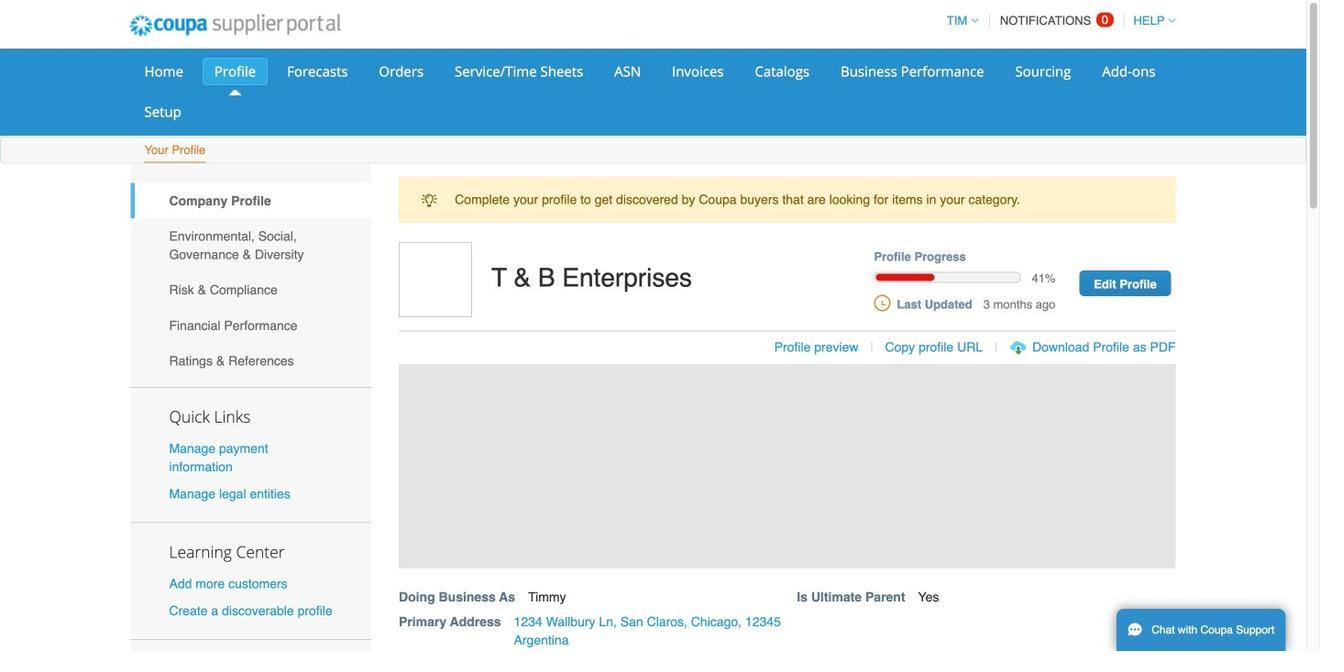 Task type: locate. For each thing, give the bounding box(es) containing it.
t & b enterprises image
[[399, 242, 472, 317]]

alert
[[399, 177, 1176, 223]]

banner
[[393, 242, 1196, 651]]

navigation
[[939, 3, 1176, 39]]



Task type: vqa. For each thing, say whether or not it's contained in the screenshot.
Reminder
no



Task type: describe. For each thing, give the bounding box(es) containing it.
coupa supplier portal image
[[117, 3, 353, 49]]

background image
[[399, 364, 1176, 569]]



